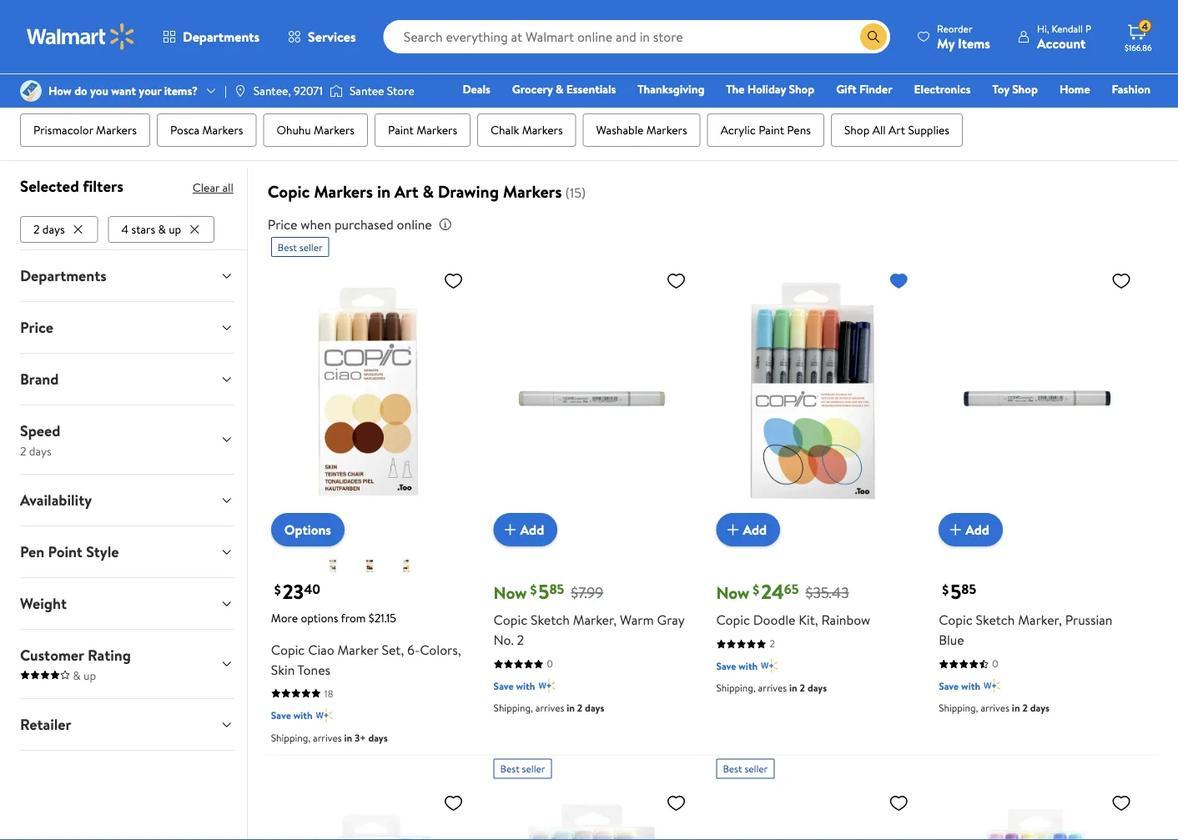 Task type: locate. For each thing, give the bounding box(es) containing it.
save with down the doodle
[[716, 659, 758, 673]]

best seller down when
[[278, 240, 323, 254]]

toy shop link
[[985, 80, 1045, 98]]

2 horizontal spatial best
[[723, 762, 742, 776]]

copic up no.
[[494, 611, 527, 629]]

speed
[[20, 420, 60, 441]]

1 horizontal spatial shop
[[844, 122, 870, 138]]

arrives
[[758, 681, 787, 695], [535, 701, 564, 715], [981, 701, 1010, 715], [313, 730, 342, 745]]

(15)
[[565, 184, 586, 202]]

all left deals link
[[437, 64, 448, 81]]

0 for $7.99
[[547, 657, 553, 671]]

list containing 2 days
[[20, 213, 233, 243]]

1 vertical spatial clear all button
[[193, 174, 233, 201]]

marker,
[[573, 611, 617, 629], [1018, 611, 1062, 629]]

1 vertical spatial clear all
[[193, 179, 233, 196]]

1 horizontal spatial |
[[1030, 63, 1032, 82]]

2
[[33, 221, 40, 237], [20, 442, 26, 459], [517, 631, 524, 649], [770, 636, 775, 651], [800, 681, 805, 695], [577, 701, 583, 715], [1022, 701, 1028, 715]]

0 vertical spatial departments
[[183, 28, 260, 46]]

0 horizontal spatial 85
[[549, 580, 564, 598]]

3+
[[355, 730, 366, 745]]

shipping, down blue
[[939, 701, 978, 715]]

markers down deals link
[[416, 122, 457, 138]]

store
[[387, 83, 414, 99]]

1 vertical spatial price
[[20, 317, 53, 338]]

$ 5 85
[[942, 577, 976, 605]]

clear all down posca markers link
[[193, 179, 233, 196]]

sort by |
[[981, 63, 1032, 82]]

copic up when
[[268, 180, 310, 203]]

shipping,
[[716, 681, 756, 695], [494, 701, 533, 715], [939, 701, 978, 715], [271, 730, 310, 745]]

0 horizontal spatial now
[[494, 581, 527, 604]]

85 left $7.99
[[549, 580, 564, 598]]

sort and filter section element
[[0, 46, 1178, 99]]

save for $35.43
[[716, 659, 736, 673]]

clear all button left deals
[[401, 59, 455, 86]]

2 horizontal spatial add to cart image
[[945, 520, 965, 540]]

departments button up items?
[[149, 17, 274, 57]]

now inside now $ 24 65 $35.43 copic doodle kit, rainbow
[[716, 581, 749, 604]]

all
[[437, 64, 448, 81], [222, 179, 233, 196]]

legal information image
[[439, 218, 452, 231]]

markers up price when purchased online
[[314, 180, 373, 203]]

account
[[1037, 34, 1086, 52]]

1 horizontal spatial best seller
[[500, 762, 545, 776]]

1 horizontal spatial walmart plus image
[[761, 657, 778, 674]]

4 $ from the left
[[942, 580, 949, 599]]

availability
[[20, 490, 92, 510]]

now for 5
[[494, 581, 527, 604]]

copic inside the copic sketch marker, prussian blue
[[939, 611, 973, 629]]

2 add button from the left
[[716, 513, 780, 546]]

1 horizontal spatial all
[[437, 64, 448, 81]]

0 horizontal spatial marker,
[[573, 611, 617, 629]]

paint left pens
[[759, 122, 784, 138]]

1 horizontal spatial sketch
[[976, 611, 1015, 629]]

markers inside chalk markers link
[[522, 122, 563, 138]]

store
[[65, 64, 92, 81]]

1 horizontal spatial clear all
[[407, 64, 448, 81]]

4 inside 4 stars & up button
[[121, 221, 129, 237]]

& down customer rating
[[73, 667, 81, 683]]

copic up blue
[[939, 611, 973, 629]]

$ left 24
[[753, 580, 759, 599]]

2 add from the left
[[743, 520, 767, 539]]

holiday
[[747, 81, 786, 97]]

with for $35.43
[[739, 659, 758, 673]]

1 vertical spatial clear
[[193, 179, 220, 196]]

up right stars
[[169, 221, 181, 237]]

 image left santee,
[[233, 84, 247, 98]]

all
[[872, 122, 886, 138]]

shipping, arrives in 2 days down blue
[[939, 701, 1050, 715]]

shop right 'toy'
[[1012, 81, 1038, 97]]

in-
[[52, 64, 65, 81]]

save with for 5
[[939, 679, 980, 693]]

with for 5
[[961, 679, 980, 693]]

gift
[[836, 81, 857, 97]]

the holiday shop link
[[719, 80, 822, 98]]

clear all
[[407, 64, 448, 81], [193, 179, 233, 196]]

price for price
[[20, 317, 53, 338]]

markers right ohuhu
[[314, 122, 355, 138]]

shipping, down the doodle
[[716, 681, 756, 695]]

price left when
[[268, 215, 297, 234]]

2 0 from the left
[[992, 657, 998, 671]]

rating
[[88, 645, 131, 666]]

2 horizontal spatial add button
[[939, 513, 1003, 546]]

23
[[283, 577, 304, 605]]

shipping, for 5
[[939, 701, 978, 715]]

paint down store
[[388, 122, 414, 138]]

0 horizontal spatial sketch
[[531, 611, 570, 629]]

0 horizontal spatial departments
[[20, 265, 106, 286]]

kit,
[[799, 611, 818, 629]]

the
[[726, 81, 745, 97]]

1 horizontal spatial 4
[[1142, 19, 1148, 33]]

pen point style button
[[7, 526, 247, 577]]

copic for blue
[[939, 611, 973, 629]]

departments inside 'tab'
[[20, 265, 106, 286]]

shop right holiday
[[789, 81, 814, 97]]

&
[[556, 81, 564, 97], [422, 180, 434, 203], [158, 221, 166, 237], [73, 667, 81, 683]]

list
[[20, 213, 233, 243]]

0 horizontal spatial clear all button
[[193, 174, 233, 201]]

skin image
[[396, 556, 416, 576]]

up down customer rating
[[83, 667, 96, 683]]

markers for prismacolor
[[96, 122, 137, 138]]

0 horizontal spatial up
[[83, 667, 96, 683]]

0 vertical spatial departments button
[[149, 17, 274, 57]]

$ left $7.99
[[530, 580, 537, 599]]

all down posca markers link
[[222, 179, 233, 196]]

markers
[[96, 122, 137, 138], [202, 122, 243, 138], [314, 122, 355, 138], [416, 122, 457, 138], [522, 122, 563, 138], [646, 122, 687, 138], [314, 180, 373, 203], [503, 180, 562, 203]]

prismacolor
[[33, 122, 93, 138]]

sort
[[981, 63, 1006, 82]]

1 horizontal spatial paint
[[759, 122, 784, 138]]

fashion
[[1112, 81, 1151, 97]]

0 horizontal spatial clear all
[[193, 179, 233, 196]]

1 horizontal spatial departments
[[183, 28, 260, 46]]

1 add from the left
[[520, 520, 544, 539]]

1 0 from the left
[[547, 657, 553, 671]]

shipping, for $7.99
[[494, 701, 533, 715]]

0 horizontal spatial |
[[224, 83, 227, 99]]

 image
[[20, 80, 42, 102]]

posca markers link
[[157, 114, 257, 147]]

seller for copic ciao marker, mignonette image
[[745, 762, 768, 776]]

$ inside $ 23 40
[[274, 580, 281, 599]]

search icon image
[[867, 30, 880, 43]]

& right stars
[[158, 221, 166, 237]]

best seller up copic sketch marker set, 6-colors, blending basics image
[[500, 762, 545, 776]]

weight
[[20, 593, 67, 614]]

0 horizontal spatial art
[[394, 180, 418, 203]]

markers down thanksgiving link
[[646, 122, 687, 138]]

| up posca markers at the top left of the page
[[224, 83, 227, 99]]

now inside now $ 5 85 $7.99 copic sketch marker, warm gray no. 2
[[494, 581, 527, 604]]

santee, 92071
[[253, 83, 323, 99]]

1 vertical spatial departments
[[20, 265, 106, 286]]

shop all art supplies
[[844, 122, 949, 138]]

seller up copic ciao marker, mignonette image
[[745, 762, 768, 776]]

seller down when
[[299, 240, 323, 254]]

1 vertical spatial all
[[222, 179, 233, 196]]

markers inside washable markers link
[[646, 122, 687, 138]]

$ up blue
[[942, 580, 949, 599]]

copic sketch marker set, 6-colors, grays image
[[271, 785, 470, 840]]

brand button
[[7, 354, 247, 404]]

1 horizontal spatial up
[[169, 221, 181, 237]]

2 marker, from the left
[[1018, 611, 1062, 629]]

1 horizontal spatial add to cart image
[[723, 520, 743, 540]]

1 horizontal spatial 85
[[961, 580, 976, 598]]

2 days list item
[[20, 213, 101, 243]]

in for 5
[[1012, 701, 1020, 715]]

registry
[[958, 104, 1001, 121]]

customer rating
[[20, 645, 131, 666]]

2 inside now $ 5 85 $7.99 copic sketch marker, warm gray no. 2
[[517, 631, 524, 649]]

4 up $166.86
[[1142, 19, 1148, 33]]

1 horizontal spatial seller
[[522, 762, 545, 776]]

0 horizontal spatial clear
[[193, 179, 220, 196]]

1 sketch from the left
[[531, 611, 570, 629]]

rainbow
[[821, 611, 870, 629]]

best seller for copic sketch marker set, 6-colors, blending basics image
[[500, 762, 545, 776]]

1 now from the left
[[494, 581, 527, 604]]

brand
[[20, 369, 59, 389]]

art up online
[[394, 180, 418, 203]]

you
[[90, 83, 108, 99]]

3 $ from the left
[[753, 580, 759, 599]]

markers down how do you want your items?
[[96, 122, 137, 138]]

0 horizontal spatial 4
[[121, 221, 129, 237]]

1 horizontal spatial clear all button
[[401, 59, 455, 86]]

departments button down stars
[[7, 250, 247, 301]]

5 left $7.99
[[538, 577, 549, 605]]

1 vertical spatial up
[[83, 667, 96, 683]]

how do you want your items?
[[48, 83, 198, 99]]

 image
[[329, 83, 343, 99], [233, 84, 247, 98]]

ad disclaimer and feedback for skylinedisplayad image
[[1145, 11, 1158, 24]]

1 5 from the left
[[538, 577, 549, 605]]

0 vertical spatial price
[[268, 215, 297, 234]]

clear all button down posca markers link
[[193, 174, 233, 201]]

1 add to cart image from the left
[[500, 520, 520, 540]]

& inside customer rating tab
[[73, 667, 81, 683]]

2 horizontal spatial shop
[[1012, 81, 1038, 97]]

1 horizontal spatial 0
[[992, 657, 998, 671]]

2 horizontal spatial seller
[[745, 762, 768, 776]]

0 horizontal spatial best seller
[[278, 240, 323, 254]]

0 vertical spatial all
[[437, 64, 448, 81]]

save with down blue
[[939, 679, 980, 693]]

add to cart image
[[500, 520, 520, 540], [723, 520, 743, 540], [945, 520, 965, 540]]

hi, kendall p account
[[1037, 21, 1091, 52]]

1 horizontal spatial 5
[[950, 577, 961, 605]]

2 85 from the left
[[961, 580, 976, 598]]

price inside dropdown button
[[20, 317, 53, 338]]

2 add to cart image from the left
[[723, 520, 743, 540]]

now up no.
[[494, 581, 527, 604]]

seller up copic sketch marker set, 6-colors, blending basics image
[[522, 762, 545, 776]]

save with for $7.99
[[494, 679, 535, 693]]

shipping, down no.
[[494, 701, 533, 715]]

shop
[[789, 81, 814, 97], [1012, 81, 1038, 97], [844, 122, 870, 138]]

clear
[[407, 64, 434, 81], [193, 179, 220, 196]]

add to favorites list, copic sketch marker, prussian blue image
[[1111, 270, 1131, 291]]

0 vertical spatial clear all
[[407, 64, 448, 81]]

4 left stars
[[121, 221, 129, 237]]

applied filters section element
[[20, 175, 123, 197]]

1 horizontal spatial marker,
[[1018, 611, 1062, 629]]

markers for chalk
[[522, 122, 563, 138]]

walmart plus image
[[761, 657, 778, 674], [538, 677, 555, 694], [984, 677, 1000, 694]]

chalk markers
[[491, 122, 563, 138]]

customer rating tab
[[7, 630, 247, 698]]

2 sketch from the left
[[976, 611, 1015, 629]]

2 now from the left
[[716, 581, 749, 604]]

skin
[[271, 660, 295, 679]]

best seller up copic ciao marker, mignonette image
[[723, 762, 768, 776]]

0 horizontal spatial  image
[[233, 84, 247, 98]]

speed tab
[[7, 405, 247, 474]]

finder
[[859, 81, 892, 97]]

up
[[169, 221, 181, 237], [83, 667, 96, 683]]

markers inside ohuhu markers link
[[314, 122, 355, 138]]

1 horizontal spatial add button
[[716, 513, 780, 546]]

5 inside now $ 5 85 $7.99 copic sketch marker, warm gray no. 2
[[538, 577, 549, 605]]

clear all up store
[[407, 64, 448, 81]]

markers inside posca markers link
[[202, 122, 243, 138]]

2 days
[[33, 221, 65, 237]]

0 horizontal spatial shipping, arrives in 2 days
[[494, 701, 604, 715]]

price tab
[[7, 302, 247, 353]]

departments
[[183, 28, 260, 46], [20, 265, 106, 286]]

0 horizontal spatial all
[[222, 179, 233, 196]]

| right by
[[1030, 63, 1032, 82]]

1 horizontal spatial clear
[[407, 64, 434, 81]]

price up brand
[[20, 317, 53, 338]]

copic inside now $ 5 85 $7.99 copic sketch marker, warm gray no. 2
[[494, 611, 527, 629]]

in for $7.99
[[567, 701, 575, 715]]

brand tab
[[7, 354, 247, 404]]

save with
[[716, 659, 758, 673], [494, 679, 535, 693], [939, 679, 980, 693], [271, 708, 313, 722]]

chalk markers link
[[477, 114, 576, 147]]

shop left all
[[844, 122, 870, 138]]

3 add from the left
[[965, 520, 989, 539]]

1 vertical spatial 4
[[121, 221, 129, 237]]

0 horizontal spatial paint
[[388, 122, 414, 138]]

price when purchased online
[[268, 215, 432, 234]]

0 vertical spatial clear
[[407, 64, 434, 81]]

0 down now $ 5 85 $7.99 copic sketch marker, warm gray no. 2
[[547, 657, 553, 671]]

0 vertical spatial 4
[[1142, 19, 1148, 33]]

5 up blue
[[950, 577, 961, 605]]

0 horizontal spatial 5
[[538, 577, 549, 605]]

add to favorites list, copic ciao marker set, 6-colors, skin tones image
[[444, 270, 464, 291]]

thanksgiving
[[638, 81, 704, 97]]

shop inside "link"
[[1012, 81, 1038, 97]]

1 horizontal spatial price
[[268, 215, 297, 234]]

1 85 from the left
[[549, 580, 564, 598]]

85 up blue
[[961, 580, 976, 598]]

weight button
[[7, 578, 247, 629]]

$ inside now $ 24 65 $35.43 copic doodle kit, rainbow
[[753, 580, 759, 599]]

1 horizontal spatial now
[[716, 581, 749, 604]]

85
[[549, 580, 564, 598], [961, 580, 976, 598]]

85 inside now $ 5 85 $7.99 copic sketch marker, warm gray no. 2
[[549, 580, 564, 598]]

0 horizontal spatial add
[[520, 520, 544, 539]]

0 horizontal spatial price
[[20, 317, 53, 338]]

price button
[[7, 302, 247, 353]]

$ inside now $ 5 85 $7.99 copic sketch marker, warm gray no. 2
[[530, 580, 537, 599]]

best seller
[[278, 240, 323, 254], [500, 762, 545, 776], [723, 762, 768, 776]]

shipping, arrives in 2 days down the doodle
[[716, 681, 827, 695]]

4 for 4
[[1142, 19, 1148, 33]]

1 horizontal spatial  image
[[329, 83, 343, 99]]

copic up the skin
[[271, 640, 305, 659]]

2 horizontal spatial add
[[965, 520, 989, 539]]

clear all inside sort and filter section element
[[407, 64, 448, 81]]

save
[[716, 659, 736, 673], [494, 679, 514, 693], [939, 679, 959, 693], [271, 708, 291, 722]]

copic left the doodle
[[716, 611, 750, 629]]

65
[[784, 580, 799, 598]]

5
[[538, 577, 549, 605], [950, 577, 961, 605]]

1 add button from the left
[[494, 513, 557, 546]]

0 horizontal spatial walmart plus image
[[538, 677, 555, 694]]

0 down the copic sketch marker, prussian blue at the bottom right of page
[[992, 657, 998, 671]]

save with down no.
[[494, 679, 535, 693]]

0 horizontal spatial 0
[[547, 657, 553, 671]]

0 horizontal spatial shop
[[789, 81, 814, 97]]

more options from $21.15
[[271, 610, 396, 626]]

$
[[274, 580, 281, 599], [530, 580, 537, 599], [753, 580, 759, 599], [942, 580, 949, 599]]

now $ 5 85 $7.99 copic sketch marker, warm gray no. 2
[[494, 577, 684, 649]]

add button for 5
[[494, 513, 557, 546]]

0 horizontal spatial seller
[[299, 240, 323, 254]]

sponsored
[[1095, 10, 1141, 25]]

1 marker, from the left
[[573, 611, 617, 629]]

days inside 'speed 2 days'
[[29, 442, 51, 459]]

markers for washable
[[646, 122, 687, 138]]

save with left walmart plus image
[[271, 708, 313, 722]]

point
[[48, 541, 83, 562]]

0 horizontal spatial add button
[[494, 513, 557, 546]]

0 vertical spatial up
[[169, 221, 181, 237]]

marker, left prussian
[[1018, 611, 1062, 629]]

2 horizontal spatial best seller
[[723, 762, 768, 776]]

markers inside paint markers 'link'
[[416, 122, 457, 138]]

hi,
[[1037, 21, 1049, 35]]

now left 24
[[716, 581, 749, 604]]

0 horizontal spatial add to cart image
[[500, 520, 520, 540]]

copic inside copic ciao marker set, 6-colors, skin tones
[[271, 640, 305, 659]]

markers right chalk
[[522, 122, 563, 138]]

one
[[1023, 104, 1048, 121]]

markers for ohuhu
[[314, 122, 355, 138]]

clear down posca markers link
[[193, 179, 220, 196]]

walmart+ link
[[1093, 103, 1158, 121]]

in
[[377, 180, 390, 203], [789, 681, 797, 695], [567, 701, 575, 715], [1012, 701, 1020, 715], [344, 730, 352, 745]]

add to favorites list, copic sketch marker, warm gray no. 2 image
[[666, 270, 686, 291]]

1 horizontal spatial art
[[889, 122, 905, 138]]

1 horizontal spatial add
[[743, 520, 767, 539]]

markers inside prismacolor markers link
[[96, 122, 137, 138]]

art right all
[[889, 122, 905, 138]]

add button for 24
[[716, 513, 780, 546]]

shipping, arrives in 2 days down no.
[[494, 701, 604, 715]]

0
[[547, 657, 553, 671], [992, 657, 998, 671]]

blue
[[939, 631, 964, 649]]

$35.43
[[805, 582, 849, 603]]

all inside sort and filter section element
[[437, 64, 448, 81]]

2 $ from the left
[[530, 580, 537, 599]]

price for price when purchased online
[[268, 215, 297, 234]]

weight tab
[[7, 578, 247, 629]]

set,
[[382, 640, 404, 659]]

clear up store
[[407, 64, 434, 81]]

$ left 23
[[274, 580, 281, 599]]

1 horizontal spatial best
[[500, 762, 520, 776]]

departments down 2 days "button"
[[20, 265, 106, 286]]

markers right the posca
[[202, 122, 243, 138]]

1 $ from the left
[[274, 580, 281, 599]]

departments button
[[149, 17, 274, 57], [7, 250, 247, 301]]

marker, down $7.99
[[573, 611, 617, 629]]

1 horizontal spatial shipping, arrives in 2 days
[[716, 681, 827, 695]]

the holiday shop
[[726, 81, 814, 97]]

 image right 92071
[[329, 83, 343, 99]]

toy
[[992, 81, 1009, 97]]

your
[[139, 83, 161, 99]]

items
[[958, 34, 990, 52]]

shipping, arrives in 2 days for 5
[[494, 701, 604, 715]]

departments up items?
[[183, 28, 260, 46]]



Task type: vqa. For each thing, say whether or not it's contained in the screenshot.
Black Friday Deals LINK
no



Task type: describe. For each thing, give the bounding box(es) containing it.
kendall
[[1052, 21, 1083, 35]]

shipping, for $35.43
[[716, 681, 756, 695]]

gray
[[657, 611, 684, 629]]

fashion link
[[1104, 80, 1158, 98]]

posca markers
[[170, 122, 243, 138]]

deals
[[463, 81, 490, 97]]

copic ciao marker set, 6-colors, skin tones image
[[271, 264, 470, 533]]

copic sketch marker, prussian blue image
[[939, 264, 1138, 533]]

walmart+
[[1101, 104, 1151, 121]]

Search search field
[[383, 20, 890, 53]]

sketch inside now $ 5 85 $7.99 copic sketch marker, warm gray no. 2
[[531, 611, 570, 629]]

doodle
[[753, 611, 796, 629]]

copic ciao marker, mignonette image
[[716, 785, 915, 840]]

 image for santee store
[[329, 83, 343, 99]]

save for 5
[[939, 679, 959, 693]]

copic for &
[[268, 180, 310, 203]]

arrives for $7.99
[[535, 701, 564, 715]]

up inside button
[[169, 221, 181, 237]]

$ inside $ 5 85
[[942, 580, 949, 599]]

santee,
[[253, 83, 291, 99]]

2 5 from the left
[[950, 577, 961, 605]]

best for copic sketch marker set, 6-colors, blending basics image
[[500, 762, 520, 776]]

add to favorites list, copic ciao marker, mignonette image
[[889, 792, 909, 813]]

supplies
[[908, 122, 949, 138]]

0 vertical spatial art
[[889, 122, 905, 138]]

my
[[937, 34, 955, 52]]

retailer button
[[7, 699, 247, 750]]

copic ciao marker set, 6-colors, skin tones
[[271, 640, 461, 679]]

filters
[[83, 175, 123, 197]]

2 inside 2 days "button"
[[33, 221, 40, 237]]

2 paint from the left
[[759, 122, 784, 138]]

best seller for copic ciao marker, mignonette image
[[723, 762, 768, 776]]

thanksgiving link
[[630, 80, 712, 98]]

in for $35.43
[[789, 681, 797, 695]]

marker, inside the copic sketch marker, prussian blue
[[1018, 611, 1062, 629]]

ciao
[[308, 640, 334, 659]]

0 vertical spatial clear all button
[[401, 59, 455, 86]]

walmart plus image for 24
[[761, 657, 778, 674]]

18
[[324, 686, 333, 700]]

sketch inside the copic sketch marker, prussian blue
[[976, 611, 1015, 629]]

marker, inside now $ 5 85 $7.99 copic sketch marker, warm gray no. 2
[[573, 611, 617, 629]]

markers for posca
[[202, 122, 243, 138]]

in-store
[[52, 64, 92, 81]]

save with for $35.43
[[716, 659, 758, 673]]

shop all art supplies link
[[831, 114, 963, 147]]

seller for copic sketch marker set, 6-colors, blending basics image
[[522, 762, 545, 776]]

one debit
[[1023, 104, 1079, 121]]

want
[[111, 83, 136, 99]]

add for 24
[[743, 520, 767, 539]]

copic for 6-
[[271, 640, 305, 659]]

arrives for $35.43
[[758, 681, 787, 695]]

 image for santee, 92071
[[233, 84, 247, 98]]

copic doodle kit, rainbow image
[[716, 264, 915, 533]]

walmart plus image
[[316, 707, 333, 724]]

copic sketch marker, prussian blue
[[939, 611, 1113, 649]]

3 add button from the left
[[939, 513, 1003, 546]]

markers for paint
[[416, 122, 457, 138]]

availability tab
[[7, 475, 247, 525]]

$166.86
[[1125, 42, 1152, 53]]

copic markers in art & drawing markers (15)
[[268, 180, 586, 203]]

Walmart Site-Wide search field
[[383, 20, 890, 53]]

85 inside $ 5 85
[[961, 580, 976, 598]]

0 for 5
[[992, 657, 998, 671]]

up inside customer rating tab
[[83, 667, 96, 683]]

marker
[[337, 640, 378, 659]]

days inside "button"
[[42, 221, 65, 237]]

add to cart image for 5
[[500, 520, 520, 540]]

pen point style tab
[[7, 526, 247, 577]]

retailer
[[20, 714, 71, 735]]

acrylic paint pens link
[[707, 114, 824, 147]]

add to favorites list, copic ciao marker set, 6-colors, pastels image
[[1111, 792, 1131, 813]]

| inside sort and filter section element
[[1030, 63, 1032, 82]]

clear inside sort and filter section element
[[407, 64, 434, 81]]

4 for 4 stars & up
[[121, 221, 129, 237]]

$7.99
[[571, 582, 603, 603]]

gift finder link
[[829, 80, 900, 98]]

washable
[[596, 122, 644, 138]]

4 stars & up list item
[[108, 213, 218, 243]]

copic sketch marker set, 6-colors, blending basics image
[[494, 785, 693, 840]]

& up online
[[422, 180, 434, 203]]

options
[[301, 610, 338, 626]]

santee
[[350, 83, 384, 99]]

& inside button
[[158, 221, 166, 237]]

6-
[[407, 640, 420, 659]]

2 inside 'speed 2 days'
[[20, 442, 26, 459]]

copic sketch marker, warm gray no. 2 image
[[494, 264, 693, 533]]

warm
[[620, 611, 654, 629]]

ohuhu markers
[[277, 122, 355, 138]]

1 vertical spatial departments button
[[7, 250, 247, 301]]

no.
[[494, 631, 514, 649]]

walmart image
[[27, 23, 135, 50]]

toy shop
[[992, 81, 1038, 97]]

acrylic paint pens
[[721, 122, 811, 138]]

remove from favorites list, copic doodle kit, rainbow image
[[889, 270, 909, 291]]

speed 2 days
[[20, 420, 60, 459]]

0 horizontal spatial best
[[278, 240, 297, 254]]

shipping, down the skin
[[271, 730, 310, 745]]

add to favorites list, copic sketch marker set, 6-colors, grays image
[[444, 792, 464, 813]]

services button
[[274, 17, 370, 57]]

& right grocery
[[556, 81, 564, 97]]

santee store
[[350, 83, 414, 99]]

add for 5
[[520, 520, 544, 539]]

options link
[[271, 513, 345, 546]]

online
[[397, 215, 432, 234]]

chalk
[[491, 122, 519, 138]]

markers for copic
[[314, 180, 373, 203]]

retailer tab
[[7, 699, 247, 750]]

how
[[48, 83, 72, 99]]

from
[[341, 610, 366, 626]]

customer
[[20, 645, 84, 666]]

one debit link
[[1015, 103, 1087, 121]]

selected filters
[[20, 175, 123, 197]]

departments tab
[[7, 250, 247, 301]]

reorder
[[937, 21, 972, 35]]

more
[[271, 610, 298, 626]]

2 horizontal spatial shipping, arrives in 2 days
[[939, 701, 1050, 715]]

availability button
[[7, 475, 247, 525]]

shipping, arrives in 2 days for 24
[[716, 681, 827, 695]]

home
[[1059, 81, 1090, 97]]

fashion registry
[[958, 81, 1151, 121]]

tones
[[298, 660, 330, 679]]

copic inside now $ 24 65 $35.43 copic doodle kit, rainbow
[[716, 611, 750, 629]]

add to favorites list, copic sketch marker set, 6-colors, blending basics image
[[666, 792, 686, 813]]

3 add to cart image from the left
[[945, 520, 965, 540]]

4 stars & up
[[121, 221, 181, 237]]

do
[[74, 83, 87, 99]]

purchased
[[334, 215, 394, 234]]

ohuhu markers link
[[263, 114, 368, 147]]

prismacolor markers link
[[20, 114, 150, 147]]

copic ciao marker set, 6-colors, pastels image
[[939, 785, 1138, 840]]

markers left (15)
[[503, 180, 562, 203]]

with for $7.99
[[516, 679, 535, 693]]

now for 24
[[716, 581, 749, 604]]

1 vertical spatial art
[[394, 180, 418, 203]]

by
[[1009, 63, 1023, 82]]

services
[[308, 28, 356, 46]]

primary image
[[360, 556, 380, 576]]

add to cart image for 24
[[723, 520, 743, 540]]

walmart plus image for 5
[[538, 677, 555, 694]]

electronics
[[914, 81, 971, 97]]

paint markers
[[388, 122, 457, 138]]

style
[[86, 541, 119, 562]]

items?
[[164, 83, 198, 99]]

2 horizontal spatial walmart plus image
[[984, 677, 1000, 694]]

shipping, arrives in 3+ days
[[271, 730, 388, 745]]

best for copic ciao marker, mignonette image
[[723, 762, 742, 776]]

gift finder
[[836, 81, 892, 97]]

prismacolor markers
[[33, 122, 137, 138]]

washable markers link
[[583, 114, 701, 147]]

arrives for 5
[[981, 701, 1010, 715]]

save for $7.99
[[494, 679, 514, 693]]

drawing
[[438, 180, 499, 203]]

1 paint from the left
[[388, 122, 414, 138]]

& up
[[70, 667, 96, 683]]

brights image
[[323, 556, 343, 576]]



